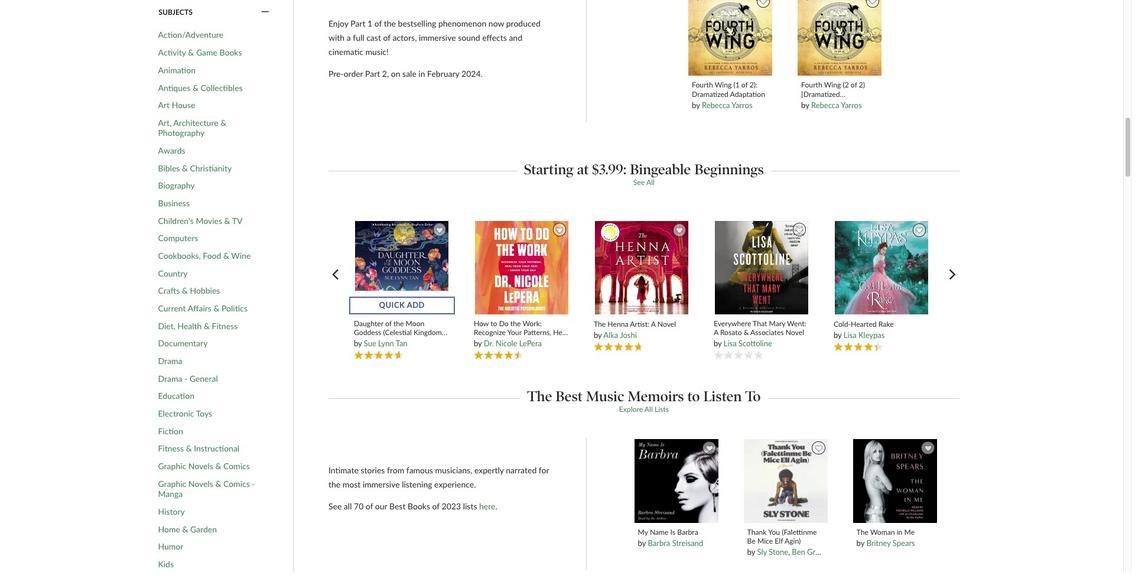 Task type: locate. For each thing, give the bounding box(es) containing it.
the up alka
[[594, 320, 606, 328]]

0 vertical spatial from
[[474, 337, 489, 346]]

rebecca down dramatized at top
[[702, 100, 730, 110]]

cold-hearted rake by lisa kleypas
[[834, 320, 894, 340]]

1 vertical spatial best
[[390, 501, 406, 512]]

0 horizontal spatial barbra
[[648, 539, 670, 548]]

rebecca yarros link down [dramatized
[[812, 100, 862, 110]]

& right antiques
[[193, 82, 199, 93]]

1 horizontal spatial a
[[714, 328, 719, 337]]

- inside 'link'
[[184, 373, 187, 383]]

barbra down the name
[[648, 539, 670, 548]]

& right bibles
[[182, 163, 188, 173]]

1 horizontal spatial lisa
[[844, 330, 857, 340]]

2 graphic from the top
[[158, 479, 186, 489]]

& inside "crafts & hobbies" link
[[182, 286, 188, 296]]

wing left (2
[[824, 81, 841, 89]]

humor
[[158, 542, 183, 552]]

novels down graphic novels & comics link
[[188, 479, 213, 489]]

1 horizontal spatial novel
[[786, 328, 805, 337]]

history link
[[158, 507, 185, 517]]

2 horizontal spatial the
[[511, 319, 521, 328]]

novels down fitness & instructional link
[[188, 461, 213, 471]]

drama down drama link
[[158, 373, 182, 383]]

by inside thank you (falettinme be mice elf agin) by sly stone , ben greenman
[[748, 548, 755, 557]]

your left self
[[474, 346, 488, 355]]

comics for graphic novels & comics
[[223, 461, 250, 471]]

fitness down politics
[[212, 321, 238, 331]]

fourth inside fourth wing (1 of 2): dramatized adaptation by rebecca yarros
[[692, 81, 713, 89]]

1 horizontal spatial wing
[[824, 81, 841, 89]]

0 vertical spatial in
[[419, 68, 425, 79]]

comics inside graphic novels & comics - manga
[[223, 479, 250, 489]]

1 drama from the top
[[158, 356, 182, 366]]

& right home
[[182, 524, 188, 534]]

0 vertical spatial to
[[491, 319, 497, 328]]

from
[[474, 337, 489, 346], [387, 465, 404, 475]]

the woman in me by britney spears
[[857, 528, 915, 548]]

to inside the best music memoirs to listen to explore all lists
[[688, 388, 700, 405]]

fourth up dramatized at top
[[692, 81, 713, 89]]

and down patterns,
[[524, 337, 535, 346]]

the for to
[[527, 388, 552, 405]]

1 horizontal spatial barbra
[[678, 528, 699, 537]]

0 horizontal spatial rebecca
[[702, 100, 730, 110]]

the down intimate
[[329, 480, 341, 490]]

by left dr.
[[474, 339, 482, 348]]

movies
[[196, 216, 222, 226]]

photography
[[158, 128, 205, 138]]

wing for rebecca
[[715, 81, 732, 89]]

all down bingeable
[[647, 178, 655, 187]]

quick add button
[[349, 296, 455, 314]]

wing inside fourth wing (2 of 2) [dramatized adaptation]: the empyrean 1
[[824, 81, 841, 89]]

agin)
[[785, 537, 801, 546]]

-
[[184, 373, 187, 383], [252, 479, 255, 489]]

order
[[344, 68, 363, 79]]

dr.
[[484, 339, 494, 348]]

the up 'britney'
[[857, 528, 869, 537]]

2 novels from the top
[[188, 479, 213, 489]]

business
[[158, 198, 190, 208]]

0 horizontal spatial rebecca yarros link
[[702, 100, 753, 110]]

& right food
[[223, 251, 229, 261]]

1 horizontal spatial see
[[634, 178, 645, 187]]

& up graphic novels & comics
[[186, 444, 192, 454]]

0 vertical spatial graphic
[[158, 461, 186, 471]]

see down bingeable
[[634, 178, 645, 187]]

from right stories
[[387, 465, 404, 475]]

#1)
[[382, 337, 393, 346]]

in right sale at the top
[[419, 68, 425, 79]]

1 horizontal spatial in
[[897, 528, 903, 537]]

electronic toys link
[[158, 409, 212, 419]]

0 horizontal spatial yarros
[[732, 100, 753, 110]]

0 vertical spatial 1
[[368, 18, 372, 28]]

lisa inside the everywhere that mary went: a rosato & associates novel by lisa scottoline
[[724, 339, 737, 348]]

1 wing from the left
[[715, 81, 732, 89]]

fourth wing (2 of 2) [dramatized adaptation]: the empyrean 1 image
[[798, 0, 883, 76]]

& right crafts
[[182, 286, 188, 296]]

cold-hearted rake image
[[835, 221, 929, 315]]

& inside activity & game books link
[[188, 47, 194, 57]]

of right (1
[[742, 81, 748, 89]]

the inside fourth wing (2 of 2) [dramatized adaptation]: the empyrean 1
[[842, 99, 854, 108]]

1 horizontal spatial fourth
[[802, 81, 823, 89]]

by down cold-
[[834, 330, 842, 340]]

country link
[[158, 268, 188, 279]]

by dr. nicole lepera
[[474, 339, 542, 348]]

0 vertical spatial books
[[220, 47, 242, 57]]

do
[[499, 319, 509, 328]]

self
[[490, 346, 502, 355]]

narrated
[[506, 465, 537, 475]]

the inside daughter of the moon goddess (celestial kingdom duology #1)
[[394, 319, 404, 328]]

& right architecture at the top left of page
[[221, 118, 226, 128]]

your up past, at bottom
[[508, 328, 522, 337]]

all left 'lists' at the right of page
[[645, 405, 653, 414]]

1 vertical spatial comics
[[223, 479, 250, 489]]

from down recognize
[[474, 337, 489, 346]]

rebecca yarros link
[[702, 100, 753, 110], [812, 100, 862, 110]]

1 fourth from the left
[[692, 81, 713, 89]]

by inside my name is barbra by barbra streisand
[[638, 539, 646, 548]]

immersive down bestselling
[[419, 32, 456, 42]]

my name is barbra image
[[634, 438, 719, 524]]

0 horizontal spatial your
[[474, 346, 488, 355]]

2 comics from the top
[[223, 479, 250, 489]]

of inside fourth wing (2 of 2) [dramatized adaptation]: the empyrean 1
[[851, 81, 858, 89]]

greenman
[[807, 548, 843, 557]]

0 horizontal spatial immersive
[[363, 480, 400, 490]]

immersive down stories
[[363, 480, 400, 490]]

1 vertical spatial see
[[329, 501, 342, 512]]

and inside how to do the work: recognize your patterns, heal from your past, and create your self
[[524, 337, 535, 346]]

subjects
[[159, 8, 193, 17]]

& inside current affairs & politics link
[[214, 303, 220, 313]]

novel right 'artist:'
[[658, 320, 676, 328]]

toys
[[196, 409, 212, 419]]

& down graphic novels & comics link
[[215, 479, 221, 489]]

your up self
[[491, 337, 505, 346]]

the up (celestial
[[394, 319, 404, 328]]

0 vertical spatial immersive
[[419, 32, 456, 42]]

1 vertical spatial to
[[688, 388, 700, 405]]

empyrean
[[802, 108, 833, 117]]

starting
[[524, 161, 574, 178]]

kids link
[[158, 559, 174, 570]]

1 comics from the top
[[223, 461, 250, 471]]

comics down graphic novels & comics link
[[223, 479, 250, 489]]

by left 'britney'
[[857, 539, 865, 548]]

0 horizontal spatial from
[[387, 465, 404, 475]]

& inside fitness & instructional link
[[186, 444, 192, 454]]

bibles & christianity
[[158, 163, 232, 173]]

the inside intimate stories from famous musicians, expertly narrated for the most immersive listening experience.
[[329, 480, 341, 490]]

the inside the best music memoirs to listen to explore all lists
[[527, 388, 552, 405]]

1 vertical spatial novels
[[188, 479, 213, 489]]

,
[[789, 548, 790, 557]]

activity
[[158, 47, 186, 57]]

everywhere that mary went: a rosato & associates novel by lisa scottoline
[[714, 319, 807, 348]]

1 horizontal spatial immersive
[[419, 32, 456, 42]]

best
[[556, 388, 583, 405], [390, 501, 406, 512]]

0 vertical spatial best
[[556, 388, 583, 405]]

in left 'me'
[[897, 528, 903, 537]]

current affairs & politics
[[158, 303, 248, 313]]

rebecca yarros link down 'fourth wing (1 of 2): dramatized adaptation' "link"
[[702, 100, 753, 110]]

famous
[[407, 465, 433, 475]]

the right do
[[511, 319, 521, 328]]

recognize
[[474, 328, 506, 337]]

memoirs
[[628, 388, 684, 405]]

1 vertical spatial from
[[387, 465, 404, 475]]

& right affairs
[[214, 303, 220, 313]]

1 rebecca from the left
[[702, 100, 730, 110]]

0 horizontal spatial and
[[509, 32, 523, 42]]

alka joshi link
[[604, 330, 637, 340]]

music!
[[366, 47, 389, 57]]

fourth inside fourth wing (2 of 2) [dramatized adaptation]: the empyrean 1
[[802, 81, 823, 89]]

fitness
[[212, 321, 238, 331], [158, 444, 184, 454]]

1 horizontal spatial rebecca yarros link
[[812, 100, 862, 110]]

part inside the enjoy part 1 of the bestselling phenomenon now produced with a full cast of actors, immersive sound effects and cinematic music!
[[351, 18, 366, 28]]

drama down documentary link
[[158, 356, 182, 366]]

yarros down adaptation
[[732, 100, 753, 110]]

2 wing from the left
[[824, 81, 841, 89]]

see all link
[[634, 178, 655, 187]]

(falettinme
[[782, 528, 817, 537]]

by down dramatized at top
[[692, 100, 700, 110]]

1 horizontal spatial best
[[556, 388, 583, 405]]

graphic novels & comics
[[158, 461, 250, 471]]

1 vertical spatial graphic
[[158, 479, 186, 489]]

computers link
[[158, 233, 198, 243]]

0 vertical spatial and
[[509, 32, 523, 42]]

2 rebecca from the left
[[812, 100, 840, 110]]

kids
[[158, 559, 174, 569]]

2)
[[859, 81, 865, 89]]

& inside cookbooks, food & wine link
[[223, 251, 229, 261]]

1 vertical spatial all
[[645, 405, 653, 414]]

of inside the enjoy part 1 of the bestselling phenomenon now produced with a full cast of actors, immersive sound effects and cinematic music!
[[383, 32, 391, 42]]

1 horizontal spatial the
[[394, 319, 404, 328]]

best right our
[[390, 501, 406, 512]]

to up recognize
[[491, 319, 497, 328]]

tan
[[396, 339, 408, 348]]

0 horizontal spatial a
[[651, 320, 656, 328]]

0 horizontal spatial the
[[329, 480, 341, 490]]

lists
[[655, 405, 669, 414]]

part left 2,
[[365, 68, 380, 79]]

of up (celestial
[[385, 319, 392, 328]]

here
[[479, 501, 496, 512]]

everywhere that mary went: a rosato & associates novel link
[[714, 319, 810, 337]]

stories
[[361, 465, 385, 475]]

best left music
[[556, 388, 583, 405]]

1 graphic from the top
[[158, 461, 186, 471]]

general
[[190, 373, 218, 383]]

1 horizontal spatial yarros
[[841, 100, 862, 110]]

2 fourth from the left
[[802, 81, 823, 89]]

comics down instructional
[[223, 461, 250, 471]]

by sue lynn tan
[[354, 339, 408, 348]]

0 horizontal spatial fourth
[[692, 81, 713, 89]]

bingeable
[[630, 161, 691, 178]]

0 vertical spatial part
[[351, 18, 366, 28]]

lisa down cold-
[[844, 330, 857, 340]]

thank
[[748, 528, 767, 537]]

by down my
[[638, 539, 646, 548]]

yarros inside fourth wing (1 of 2): dramatized adaptation by rebecca yarros
[[732, 100, 753, 110]]

1 horizontal spatial -
[[252, 479, 255, 489]]

wing left (1
[[715, 81, 732, 89]]

a left rosato
[[714, 328, 719, 337]]

novel down went:
[[786, 328, 805, 337]]

& right health
[[204, 321, 210, 331]]

a inside the henna artist: a novel by alka joshi
[[651, 320, 656, 328]]

my name is barbra by barbra streisand
[[638, 528, 703, 548]]

0 vertical spatial drama
[[158, 356, 182, 366]]

0 horizontal spatial lisa
[[724, 339, 737, 348]]

the woman in me image
[[853, 438, 938, 524]]

the henna artist: a novel image
[[595, 221, 689, 315]]

1 vertical spatial barbra
[[648, 539, 670, 548]]

1 horizontal spatial and
[[524, 337, 535, 346]]

diet, health & fitness link
[[158, 321, 238, 331]]

beginnings
[[695, 161, 764, 178]]

0 horizontal spatial novel
[[658, 320, 676, 328]]

novels for graphic novels & comics - manga
[[188, 479, 213, 489]]

daughter of the moon goddess (celestial kingdom duology #1) image
[[355, 220, 449, 315]]

and down produced
[[509, 32, 523, 42]]

1 vertical spatial 1
[[835, 108, 839, 117]]

the down lepera
[[527, 388, 552, 405]]

0 vertical spatial all
[[647, 178, 655, 187]]

1 vertical spatial books
[[408, 501, 430, 512]]

novels inside graphic novels & comics - manga
[[188, 479, 213, 489]]

dramatized
[[692, 90, 729, 99]]

the down (2
[[842, 99, 854, 108]]

the
[[842, 99, 854, 108], [594, 320, 606, 328], [527, 388, 552, 405], [857, 528, 869, 537]]

1 vertical spatial -
[[252, 479, 255, 489]]

by down [dramatized
[[802, 100, 810, 110]]

1 novels from the top
[[188, 461, 213, 471]]

1 vertical spatial immersive
[[363, 480, 400, 490]]

fitness down fiction link at the bottom left of the page
[[158, 444, 184, 454]]

& inside antiques & collectibles link
[[193, 82, 199, 93]]

graphic inside graphic novels & comics - manga
[[158, 479, 186, 489]]

0 vertical spatial see
[[634, 178, 645, 187]]

the inside the henna artist: a novel by alka joshi
[[594, 320, 606, 328]]

1 yarros from the left
[[732, 100, 753, 110]]

0 vertical spatial comics
[[223, 461, 250, 471]]

- inside graphic novels & comics - manga
[[252, 479, 255, 489]]

novel inside the henna artist: a novel by alka joshi
[[658, 320, 676, 328]]

the inside the woman in me by britney spears
[[857, 528, 869, 537]]

fourth for rebecca
[[692, 81, 713, 89]]

& left tv
[[224, 216, 230, 226]]

game
[[196, 47, 217, 57]]

your
[[508, 328, 522, 337], [491, 337, 505, 346], [474, 346, 488, 355]]

drama link
[[158, 356, 182, 366]]

& inside art, architecture & photography
[[221, 118, 226, 128]]

garden
[[190, 524, 217, 534]]

0 vertical spatial novels
[[188, 461, 213, 471]]

wing inside fourth wing (1 of 2): dramatized adaptation by rebecca yarros
[[715, 81, 732, 89]]

of inside fourth wing (1 of 2): dramatized adaptation by rebecca yarros
[[742, 81, 748, 89]]

fourth up [dramatized
[[802, 81, 823, 89]]

0 vertical spatial -
[[184, 373, 187, 383]]

1 down adaptation]:
[[835, 108, 839, 117]]

fourth
[[692, 81, 713, 89], [802, 81, 823, 89]]

by left sly
[[748, 548, 755, 557]]

drama
[[158, 356, 182, 366], [158, 373, 182, 383]]

2 drama from the top
[[158, 373, 182, 383]]

drama for drama link
[[158, 356, 182, 366]]

by inside fourth wing (1 of 2): dramatized adaptation by rebecca yarros
[[692, 100, 700, 110]]

books down listening
[[408, 501, 430, 512]]

& inside graphic novels & comics link
[[215, 461, 221, 471]]

1 rebecca yarros link from the left
[[702, 100, 753, 110]]

0 horizontal spatial 1
[[368, 18, 372, 28]]

here link
[[479, 501, 496, 512]]

rebecca down [dramatized
[[812, 100, 840, 110]]

1 horizontal spatial rebecca
[[812, 100, 840, 110]]

0 horizontal spatial wing
[[715, 81, 732, 89]]

see left all
[[329, 501, 342, 512]]

by inside the woman in me by britney spears
[[857, 539, 865, 548]]

comics for graphic novels & comics - manga
[[223, 479, 250, 489]]

1 vertical spatial in
[[897, 528, 903, 537]]

rebecca yarros link for fourth wing (1 of 2): dramatized adaptation
[[702, 100, 753, 110]]

& inside graphic novels & comics - manga
[[215, 479, 221, 489]]

of right cast
[[383, 32, 391, 42]]

a
[[347, 32, 351, 42]]

by down rosato
[[714, 339, 722, 348]]

1 vertical spatial drama
[[158, 373, 182, 383]]

graphic novels & comics - manga link
[[158, 479, 256, 499]]

bibles
[[158, 163, 180, 173]]

barbra up streisand
[[678, 528, 699, 537]]

christianity
[[190, 163, 232, 173]]

1 vertical spatial part
[[365, 68, 380, 79]]

by left alka
[[594, 330, 602, 340]]

electronic toys
[[158, 409, 212, 419]]

a right 'artist:'
[[651, 320, 656, 328]]

1 horizontal spatial from
[[474, 337, 489, 346]]

lisa scottoline link
[[724, 339, 772, 348]]

1 vertical spatial and
[[524, 337, 535, 346]]

by inside the henna artist: a novel by alka joshi
[[594, 330, 602, 340]]

0 horizontal spatial to
[[491, 319, 497, 328]]

1 horizontal spatial 1
[[835, 108, 839, 117]]

yarros down (2
[[841, 100, 862, 110]]

intimate stories from famous musicians, expertly narrated for the most immersive listening experience.
[[329, 465, 549, 490]]

from inside intimate stories from famous musicians, expertly narrated for the most immersive listening experience.
[[387, 465, 404, 475]]

graphic for graphic novels & comics - manga
[[158, 479, 186, 489]]

me
[[905, 528, 915, 537]]

& inside children's movies & tv link
[[224, 216, 230, 226]]

& left game
[[188, 47, 194, 57]]

1 up cast
[[368, 18, 372, 28]]

lisa inside cold-hearted rake by lisa kleypas
[[844, 330, 857, 340]]

everywhere that mary went: a rosato & associates novel image
[[715, 220, 809, 315]]

2 rebecca yarros link from the left
[[812, 100, 862, 110]]

& down instructional
[[215, 461, 221, 471]]

1 horizontal spatial fitness
[[212, 321, 238, 331]]

action/adventure
[[158, 30, 223, 40]]

of left 2)
[[851, 81, 858, 89]]

to left listen
[[688, 388, 700, 405]]

$3.99:
[[592, 161, 627, 178]]

is
[[671, 528, 676, 537]]

& up lisa scottoline 'link'
[[744, 328, 749, 337]]

0 horizontal spatial fitness
[[158, 444, 184, 454]]

0 horizontal spatial -
[[184, 373, 187, 383]]

fourth for empyrean
[[802, 81, 823, 89]]

lisa down rosato
[[724, 339, 737, 348]]

biography
[[158, 180, 195, 191]]

part up full at the left of page
[[351, 18, 366, 28]]

sound
[[458, 32, 480, 42]]

1 vertical spatial fitness
[[158, 444, 184, 454]]

kleypas
[[859, 330, 885, 340]]

lynn
[[378, 339, 394, 348]]

drama inside 'link'
[[158, 373, 182, 383]]

books right game
[[220, 47, 242, 57]]

wine
[[231, 251, 251, 261]]

1 horizontal spatial to
[[688, 388, 700, 405]]



Task type: describe. For each thing, give the bounding box(es) containing it.
art house link
[[158, 100, 195, 110]]

& inside diet, health & fitness link
[[204, 321, 210, 331]]

2):
[[750, 81, 758, 89]]

elf
[[775, 537, 783, 546]]

fiction
[[158, 426, 183, 436]]

immersive inside intimate stories from famous musicians, expertly narrated for the most immersive listening experience.
[[363, 480, 400, 490]]

explore all lists link
[[619, 405, 669, 414]]

history
[[158, 507, 185, 517]]

country
[[158, 268, 188, 278]]

fourth wing (1 of 2): dramatized adaptation image
[[688, 0, 773, 76]]

the woman in me link
[[857, 528, 934, 537]]

cookbooks,
[[158, 251, 201, 261]]

thank you (falettinme be mice elf agin) by sly stone , ben greenman
[[748, 528, 843, 557]]

at
[[577, 161, 589, 178]]

1 horizontal spatial your
[[491, 337, 505, 346]]

affairs
[[188, 303, 212, 313]]

activity & game books link
[[158, 47, 242, 58]]

graphic novels & comics - manga
[[158, 479, 255, 499]]

by left sue
[[354, 339, 362, 348]]

(2
[[843, 81, 849, 89]]

daughter
[[354, 319, 384, 328]]

of right 70
[[366, 501, 373, 512]]

my name is barbra link
[[638, 528, 715, 537]]

0 horizontal spatial best
[[390, 501, 406, 512]]

hearted
[[851, 320, 877, 328]]

my
[[638, 528, 648, 537]]

mice
[[758, 537, 773, 546]]

current affairs & politics link
[[158, 303, 248, 314]]

diet, health & fitness
[[158, 321, 238, 331]]

children's movies & tv link
[[158, 216, 243, 226]]

all inside the best music memoirs to listen to explore all lists
[[645, 405, 653, 414]]

best inside the best music memoirs to listen to explore all lists
[[556, 388, 583, 405]]

of inside daughter of the moon goddess (celestial kingdom duology #1)
[[385, 319, 392, 328]]

the inside how to do the work: recognize your patterns, heal from your past, and create your self
[[511, 319, 521, 328]]

adaptation]:
[[802, 99, 841, 108]]

explore
[[619, 405, 643, 414]]

produced
[[506, 18, 541, 28]]

experience.
[[435, 480, 476, 490]]

from inside how to do the work: recognize your patterns, heal from your past, and create your self
[[474, 337, 489, 346]]

the henna artist: a novel link
[[594, 320, 690, 329]]

rosato
[[720, 328, 742, 337]]

0 vertical spatial barbra
[[678, 528, 699, 537]]

novels for graphic novels & comics
[[188, 461, 213, 471]]

0 horizontal spatial in
[[419, 68, 425, 79]]

how
[[474, 319, 489, 328]]

by inside cold-hearted rake by lisa kleypas
[[834, 330, 842, 340]]

2 yarros from the left
[[841, 100, 862, 110]]

rebecca inside fourth wing (1 of 2): dramatized adaptation by rebecca yarros
[[702, 100, 730, 110]]

spears
[[893, 539, 915, 548]]

britney
[[867, 539, 891, 548]]

0 vertical spatial fitness
[[212, 321, 238, 331]]

graphic for graphic novels & comics
[[158, 461, 186, 471]]

documentary link
[[158, 338, 208, 349]]

immersive inside the enjoy part 1 of the bestselling phenomenon now produced with a full cast of actors, immersive sound effects and cinematic music!
[[419, 32, 456, 42]]

animation
[[158, 65, 196, 75]]

patterns,
[[524, 328, 552, 337]]

2024.
[[462, 68, 483, 79]]

tv
[[232, 216, 243, 226]]

animation link
[[158, 65, 196, 75]]

wing for empyrean
[[824, 81, 841, 89]]

hobbies
[[190, 286, 220, 296]]

subjects button
[[158, 7, 270, 18]]

novel inside the everywhere that mary went: a rosato & associates novel by lisa scottoline
[[786, 328, 805, 337]]

heal
[[553, 328, 568, 337]]

to inside how to do the work: recognize your patterns, heal from your past, and create your self
[[491, 319, 497, 328]]

adaptation
[[730, 90, 766, 99]]

& inside bibles & christianity link
[[182, 163, 188, 173]]

2 horizontal spatial your
[[508, 328, 522, 337]]

lepera
[[519, 339, 542, 348]]

health
[[178, 321, 202, 331]]

pre-order part 2, on sale in february 2024.
[[329, 68, 483, 79]]

cookbooks, food & wine
[[158, 251, 251, 261]]

rebecca yarros link for fourth wing (2 of 2) [dramatized adaptation]: the empyrean 1
[[812, 100, 862, 110]]

sue
[[364, 339, 376, 348]]

0 horizontal spatial books
[[220, 47, 242, 57]]

starting at $3.99: bingeable beginnings see all
[[524, 161, 764, 187]]

thank you (falettinme be mice elf agin) image
[[743, 438, 829, 524]]

effects
[[482, 32, 507, 42]]

current
[[158, 303, 186, 313]]

and inside the enjoy part 1 of the bestselling phenomenon now produced with a full cast of actors, immersive sound effects and cinematic music!
[[509, 32, 523, 42]]

music
[[586, 388, 625, 405]]

graphic novels & comics link
[[158, 461, 250, 471]]

the henna artist: a novel by alka joshi
[[594, 320, 676, 340]]

the for novel
[[594, 320, 606, 328]]

on
[[391, 68, 400, 79]]

drama for drama - general
[[158, 373, 182, 383]]

0 horizontal spatial see
[[329, 501, 342, 512]]

went:
[[787, 319, 807, 328]]

& inside the everywhere that mary went: a rosato & associates novel by lisa scottoline
[[744, 328, 749, 337]]

all inside starting at $3.99: bingeable beginnings see all
[[647, 178, 655, 187]]

how to do the work: recognize your patterns, heal from your past, and create your self image
[[475, 220, 569, 315]]

food
[[203, 251, 221, 261]]

see inside starting at $3.99: bingeable beginnings see all
[[634, 178, 645, 187]]

the for by
[[857, 528, 869, 537]]

enjoy
[[329, 18, 349, 28]]

(1
[[734, 81, 740, 89]]

collectibles
[[201, 82, 243, 93]]

1 inside the enjoy part 1 of the bestselling phenomenon now produced with a full cast of actors, immersive sound effects and cinematic music!
[[368, 18, 372, 28]]

1 horizontal spatial books
[[408, 501, 430, 512]]

art, architecture & photography
[[158, 118, 226, 138]]

& inside home & garden "link"
[[182, 524, 188, 534]]

[dramatized
[[802, 90, 840, 99]]

expertly
[[475, 465, 504, 475]]

education link
[[158, 391, 194, 401]]

2023
[[442, 501, 461, 512]]

in inside the woman in me by britney spears
[[897, 528, 903, 537]]

everywhere
[[714, 319, 751, 328]]

sly
[[757, 548, 767, 557]]

our
[[375, 501, 387, 512]]

duology
[[354, 337, 381, 346]]

mary
[[769, 319, 786, 328]]

minus image
[[261, 7, 269, 18]]

by inside the everywhere that mary went: a rosato & associates novel by lisa scottoline
[[714, 339, 722, 348]]

fourth wing (2 of 2) [dramatized adaptation]: the empyrean 1 link
[[802, 81, 879, 117]]

home
[[158, 524, 180, 534]]

quick add
[[379, 300, 425, 310]]

1 inside fourth wing (2 of 2) [dramatized adaptation]: the empyrean 1
[[835, 108, 839, 117]]

create
[[537, 337, 558, 346]]

bibles & christianity link
[[158, 163, 232, 173]]

daughter of the moon goddess (celestial kingdom duology #1) link
[[354, 319, 450, 346]]

of left 2023
[[432, 501, 440, 512]]

a inside the everywhere that mary went: a rosato & associates novel by lisa scottoline
[[714, 328, 719, 337]]



Task type: vqa. For each thing, say whether or not it's contained in the screenshot.
Members in the "Premium Members get an additional 10% off AND collect stamps to save with Rewards . 10 stamps = $5 reward Learn more"
no



